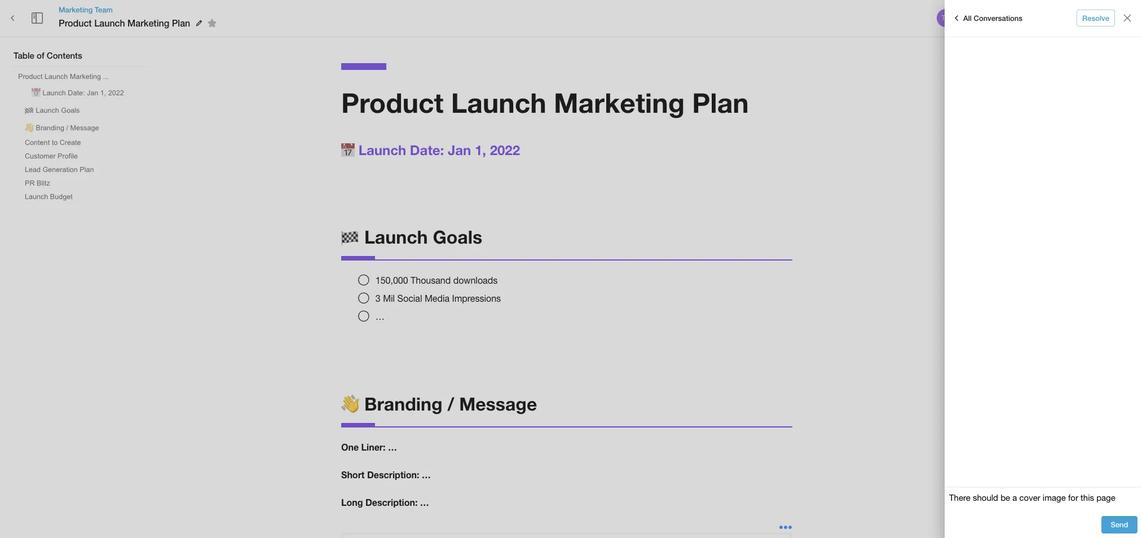 Task type: vqa. For each thing, say whether or not it's contained in the screenshot.
TB
yes



Task type: describe. For each thing, give the bounding box(es) containing it.
content to create button
[[20, 137, 85, 149]]

… for one liner: …
[[388, 442, 397, 453]]

short description: …
[[341, 469, 431, 480]]

description: for short
[[367, 469, 419, 480]]

150,000
[[376, 275, 408, 285]]

1 vertical spatial 1,
[[475, 142, 486, 158]]

short
[[341, 469, 365, 480]]

resolve button
[[1077, 9, 1115, 27]]

send
[[1111, 520, 1129, 529]]

one liner: …
[[341, 442, 397, 453]]

1 vertical spatial message
[[459, 393, 537, 415]]

product inside product launch marketing ... button
[[18, 73, 43, 81]]

launch inside "content to create customer profile lead generation plan pr blitz launch budget"
[[25, 193, 48, 201]]

more
[[1094, 13, 1111, 22]]

pr blitz button
[[20, 177, 55, 190]]

1 horizontal spatial goals
[[433, 226, 482, 248]]

👋 inside button
[[25, 124, 34, 132]]

send button
[[1102, 516, 1138, 534]]

thousand
[[411, 275, 451, 285]]

1 vertical spatial 📅
[[341, 142, 355, 158]]

lead generation plan button
[[20, 164, 98, 176]]

0 vertical spatial product launch marketing plan
[[59, 17, 190, 28]]

lead
[[25, 166, 41, 174]]

3 mil social media impressions
[[376, 293, 501, 303]]

1 horizontal spatial /
[[448, 393, 454, 415]]

2022 inside button
[[108, 89, 124, 97]]

marketing team
[[59, 5, 113, 14]]

plan inside "content to create customer profile lead generation plan pr blitz launch budget"
[[80, 166, 94, 174]]

table of contents
[[14, 50, 82, 60]]

profile
[[58, 152, 78, 160]]

jan inside button
[[87, 89, 98, 97]]

🏁 launch goals inside button
[[25, 107, 80, 115]]

content
[[25, 139, 50, 147]]

message inside 👋 branding / message button
[[70, 124, 99, 132]]

1 horizontal spatial branding
[[364, 393, 443, 415]]

goals inside 🏁 launch goals button
[[61, 107, 80, 115]]

tb button
[[935, 7, 957, 29]]

1 vertical spatial 🏁 launch goals
[[341, 226, 482, 248]]

table
[[14, 50, 34, 60]]

downloads
[[453, 275, 498, 285]]

all conversations button
[[947, 9, 1026, 27]]

3
[[376, 293, 381, 303]]



Task type: locate. For each thing, give the bounding box(es) containing it.
0 horizontal spatial message
[[70, 124, 99, 132]]

more button
[[1084, 9, 1120, 27]]

description: for long
[[366, 497, 418, 508]]

goals
[[61, 107, 80, 115], [433, 226, 482, 248]]

0 horizontal spatial goals
[[61, 107, 80, 115]]

1 vertical spatial date:
[[410, 142, 444, 158]]

1 vertical spatial 👋 branding / message
[[341, 393, 537, 415]]

of
[[37, 50, 44, 60]]

👋 branding / message button
[[20, 119, 104, 135]]

0 vertical spatial description:
[[367, 469, 419, 480]]

👋 branding / message inside button
[[25, 124, 99, 132]]

🏁 launch goals up thousand
[[341, 226, 482, 248]]

0 horizontal spatial /
[[66, 124, 68, 132]]

👋 branding / message
[[25, 124, 99, 132], [341, 393, 537, 415]]

description: down short description: …
[[366, 497, 418, 508]]

📅 inside button
[[32, 89, 41, 97]]

2 horizontal spatial product
[[341, 86, 444, 118]]

0 vertical spatial message
[[70, 124, 99, 132]]

0 vertical spatial 🏁
[[25, 107, 34, 115]]

… down 3
[[376, 311, 385, 322]]

🏁
[[25, 107, 34, 115], [341, 226, 359, 248]]

1 vertical spatial product
[[18, 73, 43, 81]]

1 vertical spatial goals
[[433, 226, 482, 248]]

0 vertical spatial 2022
[[108, 89, 124, 97]]

budget
[[50, 193, 73, 201]]

1 horizontal spatial 🏁 launch goals
[[341, 226, 482, 248]]

goals up 👋 branding / message button
[[61, 107, 80, 115]]

1 vertical spatial 🏁
[[341, 226, 359, 248]]

… for short description: …
[[422, 469, 431, 480]]

0 vertical spatial date:
[[68, 89, 85, 97]]

1 horizontal spatial 👋
[[341, 393, 359, 415]]

… down short description: …
[[420, 497, 429, 508]]

…
[[376, 311, 385, 322], [388, 442, 397, 453], [422, 469, 431, 480], [420, 497, 429, 508]]

marketing
[[59, 5, 93, 14], [128, 17, 169, 28], [70, 73, 101, 81], [554, 86, 685, 118]]

📅 launch date: jan 1, 2022
[[32, 89, 124, 97], [341, 142, 520, 158]]

0 horizontal spatial plan
[[80, 166, 94, 174]]

1 vertical spatial description:
[[366, 497, 418, 508]]

1 horizontal spatial 👋 branding / message
[[341, 393, 537, 415]]

resolve
[[1083, 13, 1110, 22]]

pr
[[25, 179, 35, 187]]

🏁 inside button
[[25, 107, 34, 115]]

… for long description: …
[[420, 497, 429, 508]]

branding up content to create button
[[36, 124, 64, 132]]

date: inside button
[[68, 89, 85, 97]]

1 vertical spatial 📅 launch date: jan 1, 2022
[[341, 142, 520, 158]]

1 horizontal spatial 1,
[[475, 142, 486, 158]]

2 vertical spatial product
[[341, 86, 444, 118]]

/
[[66, 124, 68, 132], [448, 393, 454, 415]]

launch budget button
[[20, 191, 77, 203]]

team
[[95, 5, 113, 14]]

👋
[[25, 124, 34, 132], [341, 393, 359, 415]]

Comment or @mention collaborator... text field
[[949, 493, 1138, 507]]

… right liner:
[[388, 442, 397, 453]]

0 horizontal spatial branding
[[36, 124, 64, 132]]

1 vertical spatial branding
[[364, 393, 443, 415]]

🏁 launch goals up 👋 branding / message button
[[25, 107, 80, 115]]

2 horizontal spatial plan
[[692, 86, 749, 118]]

marketing team link
[[59, 4, 221, 15]]

product
[[59, 17, 92, 28], [18, 73, 43, 81], [341, 86, 444, 118]]

branding
[[36, 124, 64, 132], [364, 393, 443, 415]]

branding inside button
[[36, 124, 64, 132]]

0 horizontal spatial 📅
[[32, 89, 41, 97]]

conversations
[[974, 13, 1023, 22]]

1 horizontal spatial 2022
[[490, 142, 520, 158]]

0 horizontal spatial date:
[[68, 89, 85, 97]]

150,000 thousand downloads
[[376, 275, 498, 285]]

1 horizontal spatial 📅
[[341, 142, 355, 158]]

to
[[52, 139, 58, 147]]

0 horizontal spatial 🏁 launch goals
[[25, 107, 80, 115]]

🏁 launch goals
[[25, 107, 80, 115], [341, 226, 482, 248]]

long
[[341, 497, 363, 508]]

👋 up the one
[[341, 393, 359, 415]]

1 horizontal spatial 📅 launch date: jan 1, 2022
[[341, 142, 520, 158]]

generation
[[43, 166, 78, 174]]

blitz
[[37, 179, 50, 187]]

all conversations
[[964, 13, 1023, 22]]

plan
[[172, 17, 190, 28], [692, 86, 749, 118], [80, 166, 94, 174]]

0 vertical spatial 1,
[[100, 89, 106, 97]]

0 horizontal spatial 👋
[[25, 124, 34, 132]]

1 vertical spatial 👋
[[341, 393, 359, 415]]

product launch marketing ...
[[18, 73, 109, 81]]

description:
[[367, 469, 419, 480], [366, 497, 418, 508]]

product launch marketing plan
[[59, 17, 190, 28], [341, 86, 749, 118]]

liner:
[[361, 442, 386, 453]]

date:
[[68, 89, 85, 97], [410, 142, 444, 158]]

tb
[[942, 14, 950, 22]]

message
[[70, 124, 99, 132], [459, 393, 537, 415]]

1, inside button
[[100, 89, 106, 97]]

0 horizontal spatial 👋 branding / message
[[25, 124, 99, 132]]

customer
[[25, 152, 56, 160]]

1 horizontal spatial product
[[59, 17, 92, 28]]

one
[[341, 442, 359, 453]]

0 horizontal spatial 1,
[[100, 89, 106, 97]]

goals up downloads
[[433, 226, 482, 248]]

1 horizontal spatial jan
[[448, 142, 471, 158]]

0 vertical spatial 👋
[[25, 124, 34, 132]]

1,
[[100, 89, 106, 97], [475, 142, 486, 158]]

1 vertical spatial jan
[[448, 142, 471, 158]]

1 horizontal spatial date:
[[410, 142, 444, 158]]

0 vertical spatial plan
[[172, 17, 190, 28]]

1 vertical spatial product launch marketing plan
[[341, 86, 749, 118]]

create
[[60, 139, 81, 147]]

contents
[[47, 50, 82, 60]]

jan
[[87, 89, 98, 97], [448, 142, 471, 158]]

📅
[[32, 89, 41, 97], [341, 142, 355, 158]]

1 horizontal spatial product launch marketing plan
[[341, 86, 749, 118]]

product launch marketing ... button
[[14, 71, 113, 83]]

marketing inside button
[[70, 73, 101, 81]]

0 vertical spatial branding
[[36, 124, 64, 132]]

0 vertical spatial 📅
[[32, 89, 41, 97]]

0 vertical spatial /
[[66, 124, 68, 132]]

0 horizontal spatial product launch marketing plan
[[59, 17, 190, 28]]

0 vertical spatial product
[[59, 17, 92, 28]]

launch
[[94, 17, 125, 28], [45, 73, 68, 81], [451, 86, 547, 118], [43, 89, 66, 97], [36, 107, 59, 115], [359, 142, 406, 158], [25, 193, 48, 201], [364, 226, 428, 248]]

0 vertical spatial jan
[[87, 89, 98, 97]]

1 vertical spatial 2022
[[490, 142, 520, 158]]

2 vertical spatial plan
[[80, 166, 94, 174]]

0 vertical spatial goals
[[61, 107, 80, 115]]

long description: …
[[341, 497, 429, 508]]

...
[[103, 73, 109, 81]]

0 vertical spatial 🏁 launch goals
[[25, 107, 80, 115]]

1 horizontal spatial 🏁
[[341, 226, 359, 248]]

0 horizontal spatial product
[[18, 73, 43, 81]]

impressions
[[452, 293, 501, 303]]

branding up liner:
[[364, 393, 443, 415]]

media
[[425, 293, 450, 303]]

0 vertical spatial 👋 branding / message
[[25, 124, 99, 132]]

📅 launch date: jan 1, 2022 inside 📅 launch date: jan 1, 2022 button
[[32, 89, 124, 97]]

content to create customer profile lead generation plan pr blitz launch budget
[[25, 139, 94, 201]]

1 horizontal spatial plan
[[172, 17, 190, 28]]

0 horizontal spatial jan
[[87, 89, 98, 97]]

2022
[[108, 89, 124, 97], [490, 142, 520, 158]]

0 horizontal spatial 🏁
[[25, 107, 34, 115]]

all
[[964, 13, 972, 22]]

1 vertical spatial /
[[448, 393, 454, 415]]

🏁 launch goals button
[[20, 102, 84, 118]]

0 vertical spatial 📅 launch date: jan 1, 2022
[[32, 89, 124, 97]]

1 vertical spatial plan
[[692, 86, 749, 118]]

👋 up content
[[25, 124, 34, 132]]

0 horizontal spatial 📅 launch date: jan 1, 2022
[[32, 89, 124, 97]]

0 horizontal spatial 2022
[[108, 89, 124, 97]]

mil
[[383, 293, 395, 303]]

📅 launch date: jan 1, 2022 button
[[27, 84, 129, 100]]

1 horizontal spatial message
[[459, 393, 537, 415]]

social
[[398, 293, 422, 303]]

customer profile button
[[20, 150, 82, 162]]

description: up long description: …
[[367, 469, 419, 480]]

/ inside button
[[66, 124, 68, 132]]

… up long description: …
[[422, 469, 431, 480]]



